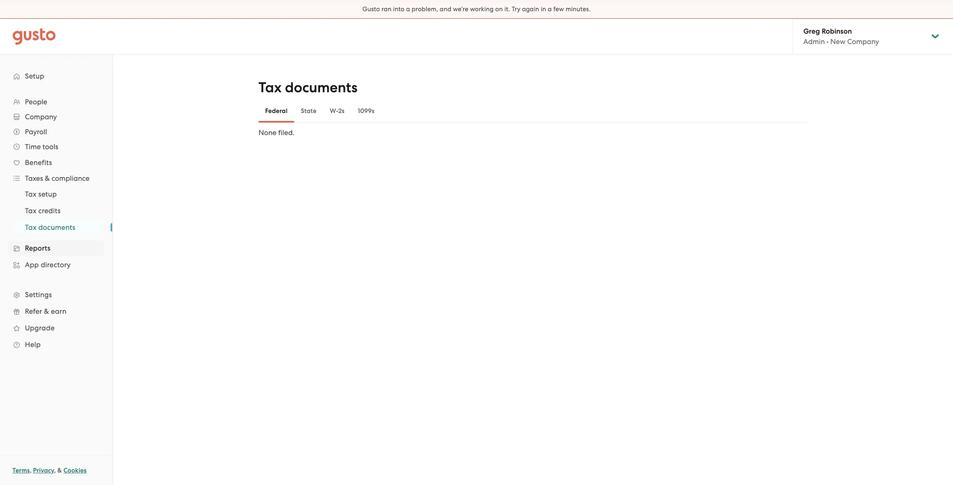 Task type: vqa. For each thing, say whether or not it's contained in the screenshot.
list containing People
yes



Task type: describe. For each thing, give the bounding box(es) containing it.
0 vertical spatial documents
[[285, 79, 358, 96]]

problem,
[[412, 5, 438, 13]]

it.
[[505, 5, 511, 13]]

0 vertical spatial tax documents
[[259, 79, 358, 96]]

list containing people
[[0, 94, 112, 353]]

tax setup link
[[15, 187, 104, 202]]

working
[[470, 5, 494, 13]]

tax for tax setup link
[[25, 190, 37, 198]]

cookies
[[64, 467, 87, 475]]

none filed.
[[259, 129, 295, 137]]

company button
[[8, 109, 104, 124]]

setup
[[38, 190, 57, 198]]

people
[[25, 98, 47, 106]]

2 a from the left
[[548, 5, 552, 13]]

cookies button
[[64, 466, 87, 476]]

admin
[[804, 37, 826, 46]]

documents inside gusto navigation element
[[38, 223, 76, 232]]

2s
[[339, 107, 345, 115]]

greg robinson admin • new company
[[804, 27, 880, 46]]

earn
[[51, 307, 67, 316]]

in
[[541, 5, 547, 13]]

reports
[[25, 244, 51, 253]]

1099s button
[[351, 101, 381, 121]]

home image
[[12, 28, 56, 45]]

terms link
[[12, 467, 30, 475]]

w-
[[330, 107, 339, 115]]

list containing tax setup
[[0, 186, 112, 236]]

again
[[522, 5, 540, 13]]

app directory
[[25, 261, 71, 269]]

tax credits
[[25, 207, 61, 215]]

taxes & compliance
[[25, 174, 90, 183]]

2 vertical spatial &
[[57, 467, 62, 475]]

gusto
[[363, 5, 380, 13]]

few
[[554, 5, 565, 13]]

help
[[25, 341, 41, 349]]

setup
[[25, 72, 44, 80]]

company inside greg robinson admin • new company
[[848, 37, 880, 46]]

app directory link
[[8, 257, 104, 272]]

tax for tax documents link
[[25, 223, 37, 232]]

w-2s
[[330, 107, 345, 115]]

terms
[[12, 467, 30, 475]]

settings
[[25, 291, 52, 299]]

tax for tax credits 'link'
[[25, 207, 37, 215]]

federal
[[265, 107, 288, 115]]

refer
[[25, 307, 42, 316]]

state button
[[294, 101, 323, 121]]

upgrade link
[[8, 321, 104, 336]]

app
[[25, 261, 39, 269]]



Task type: locate. For each thing, give the bounding box(es) containing it.
benefits
[[25, 158, 52, 167]]

minutes.
[[566, 5, 591, 13]]

2 , from the left
[[54, 467, 56, 475]]

terms , privacy , & cookies
[[12, 467, 87, 475]]

new
[[831, 37, 846, 46]]

, left cookies
[[54, 467, 56, 475]]

on
[[496, 5, 503, 13]]

taxes & compliance button
[[8, 171, 104, 186]]

1 horizontal spatial tax documents
[[259, 79, 358, 96]]

a right in
[[548, 5, 552, 13]]

payroll button
[[8, 124, 104, 139]]

greg
[[804, 27, 821, 36]]

help link
[[8, 337, 104, 352]]

tools
[[43, 143, 58, 151]]

privacy link
[[33, 467, 54, 475]]

1 horizontal spatial a
[[548, 5, 552, 13]]

filed.
[[278, 129, 295, 137]]

a
[[406, 5, 410, 13], [548, 5, 552, 13]]

1 , from the left
[[30, 467, 32, 475]]

0 horizontal spatial documents
[[38, 223, 76, 232]]

2 list from the top
[[0, 186, 112, 236]]

tax credits link
[[15, 203, 104, 218]]

into
[[393, 5, 405, 13]]

company inside dropdown button
[[25, 113, 57, 121]]

refer & earn
[[25, 307, 67, 316]]

setup link
[[8, 69, 104, 84]]

benefits link
[[8, 155, 104, 170]]

tax documents
[[259, 79, 358, 96], [25, 223, 76, 232]]

time
[[25, 143, 41, 151]]

state
[[301, 107, 317, 115]]

settings link
[[8, 287, 104, 302]]

tax documents up state at the left top
[[259, 79, 358, 96]]

& for compliance
[[45, 174, 50, 183]]

tax documents link
[[15, 220, 104, 235]]

ran
[[382, 5, 392, 13]]

upgrade
[[25, 324, 55, 332]]

tax documents down credits
[[25, 223, 76, 232]]

tax down tax credits on the left top
[[25, 223, 37, 232]]

tax documents inside gusto navigation element
[[25, 223, 76, 232]]

people button
[[8, 94, 104, 109]]

1 horizontal spatial company
[[848, 37, 880, 46]]

time tools
[[25, 143, 58, 151]]

1 vertical spatial tax documents
[[25, 223, 76, 232]]

& left cookies
[[57, 467, 62, 475]]

tax inside 'link'
[[25, 207, 37, 215]]

0 horizontal spatial company
[[25, 113, 57, 121]]

1 vertical spatial documents
[[38, 223, 76, 232]]

tax up federal button
[[259, 79, 282, 96]]

reports link
[[8, 241, 104, 256]]

,
[[30, 467, 32, 475], [54, 467, 56, 475]]

0 horizontal spatial ,
[[30, 467, 32, 475]]

•
[[827, 37, 829, 46]]

tax setup
[[25, 190, 57, 198]]

company down people
[[25, 113, 57, 121]]

time tools button
[[8, 139, 104, 154]]

directory
[[41, 261, 71, 269]]

federal button
[[259, 101, 294, 121]]

& for earn
[[44, 307, 49, 316]]

tax left credits
[[25, 207, 37, 215]]

taxes
[[25, 174, 43, 183]]

1 vertical spatial company
[[25, 113, 57, 121]]

gusto ran into a problem, and we're working on it. try again in a few minutes.
[[363, 5, 591, 13]]

0 vertical spatial company
[[848, 37, 880, 46]]

, left the privacy
[[30, 467, 32, 475]]

we're
[[453, 5, 469, 13]]

0 horizontal spatial tax documents
[[25, 223, 76, 232]]

w-2s button
[[323, 101, 351, 121]]

tax down taxes
[[25, 190, 37, 198]]

company
[[848, 37, 880, 46], [25, 113, 57, 121]]

documents
[[285, 79, 358, 96], [38, 223, 76, 232]]

documents up state at the left top
[[285, 79, 358, 96]]

1099s
[[358, 107, 375, 115]]

robinson
[[822, 27, 853, 36]]

& left earn
[[44, 307, 49, 316]]

list
[[0, 94, 112, 353], [0, 186, 112, 236]]

1 horizontal spatial ,
[[54, 467, 56, 475]]

privacy
[[33, 467, 54, 475]]

refer & earn link
[[8, 304, 104, 319]]

gusto navigation element
[[0, 54, 112, 366]]

and
[[440, 5, 452, 13]]

documents down tax credits 'link'
[[38, 223, 76, 232]]

&
[[45, 174, 50, 183], [44, 307, 49, 316], [57, 467, 62, 475]]

credits
[[38, 207, 61, 215]]

tax
[[259, 79, 282, 96], [25, 190, 37, 198], [25, 207, 37, 215], [25, 223, 37, 232]]

1 a from the left
[[406, 5, 410, 13]]

none
[[259, 129, 277, 137]]

0 horizontal spatial a
[[406, 5, 410, 13]]

1 horizontal spatial documents
[[285, 79, 358, 96]]

& inside 'dropdown button'
[[45, 174, 50, 183]]

tax forms tab list
[[259, 99, 808, 123]]

try
[[512, 5, 521, 13]]

payroll
[[25, 128, 47, 136]]

company right new
[[848, 37, 880, 46]]

0 vertical spatial &
[[45, 174, 50, 183]]

1 vertical spatial &
[[44, 307, 49, 316]]

a right "into"
[[406, 5, 410, 13]]

1 list from the top
[[0, 94, 112, 353]]

compliance
[[52, 174, 90, 183]]

& right taxes
[[45, 174, 50, 183]]



